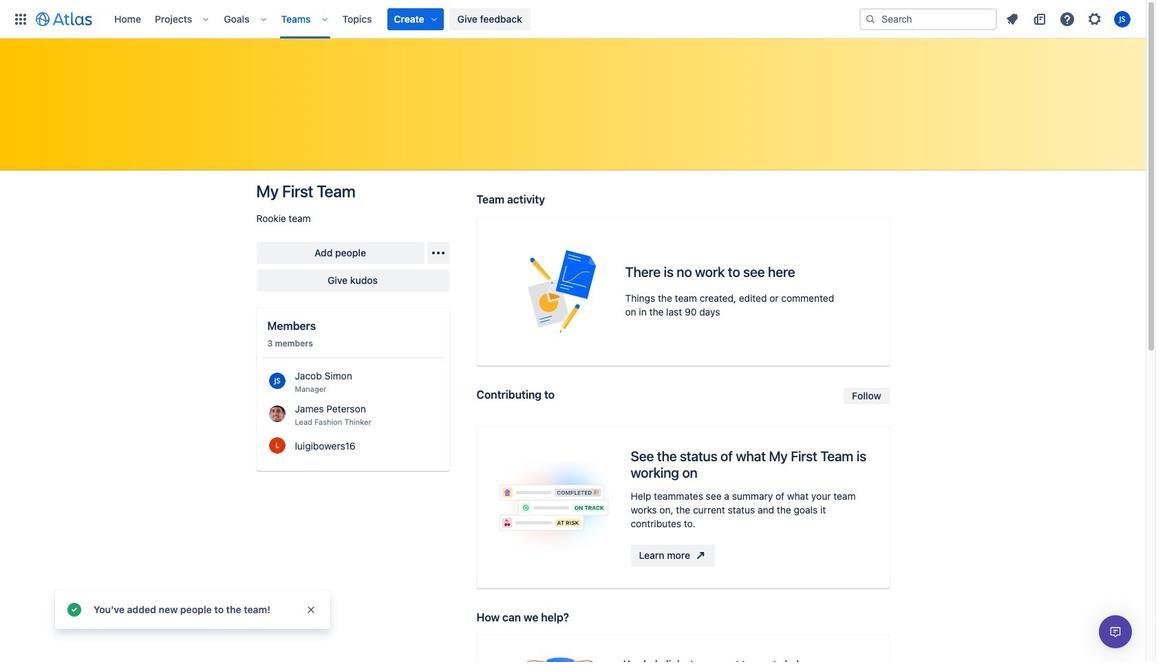Task type: locate. For each thing, give the bounding box(es) containing it.
account image
[[1114, 11, 1131, 27]]

switch to... image
[[12, 11, 29, 27]]

top element
[[8, 0, 860, 38]]

banner
[[0, 0, 1146, 39]]

settings image
[[1087, 11, 1103, 27]]

dismiss image
[[306, 605, 317, 616]]



Task type: describe. For each thing, give the bounding box(es) containing it.
Search field
[[860, 8, 997, 30]]

help image
[[1059, 11, 1076, 27]]

notifications image
[[1004, 11, 1021, 27]]

actions image
[[430, 245, 446, 262]]

search image
[[865, 13, 876, 24]]

open intercom messenger image
[[1107, 624, 1124, 641]]



Task type: vqa. For each thing, say whether or not it's contained in the screenshot.
the search "icon"
yes



